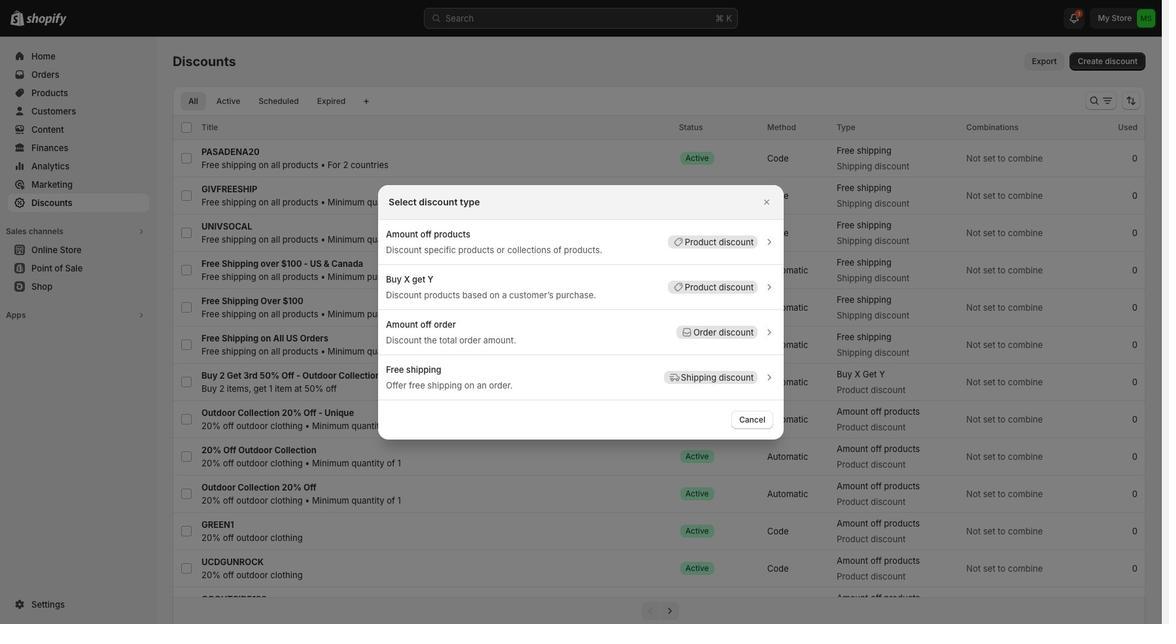 Task type: locate. For each thing, give the bounding box(es) containing it.
dialog
[[0, 185, 1163, 440]]

pagination element
[[173, 598, 1146, 625]]

shopify image
[[26, 13, 67, 26]]

tab list
[[178, 92, 356, 111]]



Task type: vqa. For each thing, say whether or not it's contained in the screenshot.
Pagination Element
yes



